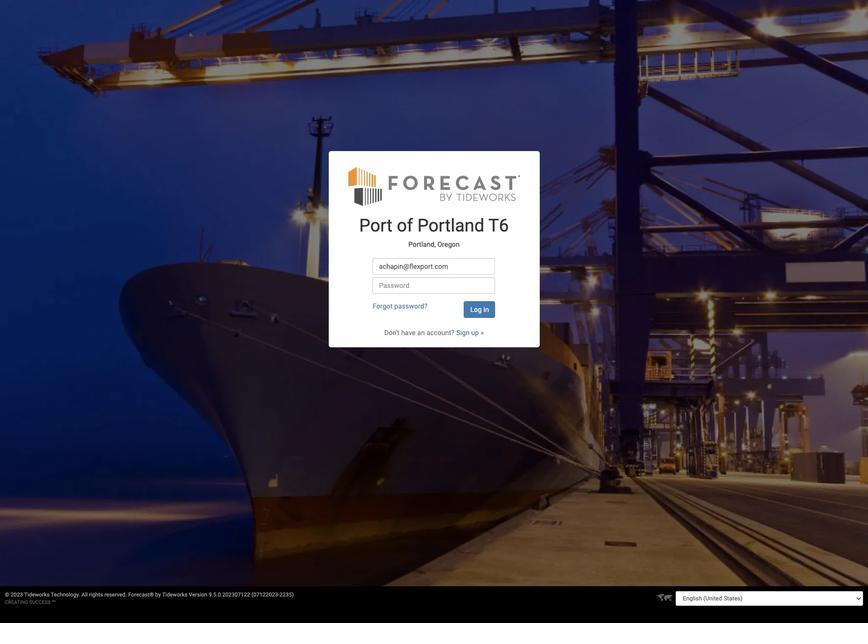 Task type: describe. For each thing, give the bounding box(es) containing it.
technology.
[[51, 592, 80, 598]]

don't have an account? sign up »
[[384, 329, 484, 337]]

creating
[[5, 600, 28, 605]]

℠
[[52, 600, 56, 605]]

2023
[[11, 592, 23, 598]]

forecast® by tideworks image
[[348, 166, 520, 207]]

reserved.
[[104, 592, 127, 598]]

forgot password? link
[[373, 302, 428, 310]]

forgot password? log in
[[373, 302, 489, 314]]

(07122023-
[[252, 592, 280, 598]]

port
[[359, 216, 393, 236]]

version
[[189, 592, 207, 598]]

up
[[471, 329, 479, 337]]

© 2023 tideworks technology. all rights reserved. forecast® by tideworks version 9.5.0.202307122 (07122023-2235) creating success ℠
[[5, 592, 294, 605]]

Email or username text field
[[373, 258, 496, 275]]

9.5.0.202307122
[[209, 592, 250, 598]]

oregon
[[438, 240, 460, 248]]

success
[[29, 600, 51, 605]]

password?
[[394, 302, 428, 310]]

don't
[[384, 329, 400, 337]]

all
[[81, 592, 88, 598]]

rights
[[89, 592, 103, 598]]



Task type: locate. For each thing, give the bounding box(es) containing it.
t6
[[489, 216, 509, 236]]

Password password field
[[373, 277, 496, 294]]

»
[[481, 329, 484, 337]]

have
[[401, 329, 416, 337]]

forgot
[[373, 302, 393, 310]]

portland
[[418, 216, 485, 236]]

log
[[471, 306, 482, 314]]

©
[[5, 592, 9, 598]]

in
[[484, 306, 489, 314]]

1 tideworks from the left
[[24, 592, 50, 598]]

tideworks
[[24, 592, 50, 598], [162, 592, 188, 598]]

0 horizontal spatial tideworks
[[24, 592, 50, 598]]

of
[[397, 216, 413, 236]]

by
[[155, 592, 161, 598]]

tideworks right by
[[162, 592, 188, 598]]

log in button
[[464, 301, 496, 318]]

1 horizontal spatial tideworks
[[162, 592, 188, 598]]

2235)
[[280, 592, 294, 598]]

portland,
[[409, 240, 436, 248]]

tideworks up success
[[24, 592, 50, 598]]

account?
[[427, 329, 455, 337]]

sign
[[456, 329, 470, 337]]

sign up » link
[[456, 329, 484, 337]]

an
[[417, 329, 425, 337]]

forecast®
[[128, 592, 154, 598]]

2 tideworks from the left
[[162, 592, 188, 598]]

port of portland t6 portland, oregon
[[359, 216, 509, 248]]



Task type: vqa. For each thing, say whether or not it's contained in the screenshot.
Technology.
yes



